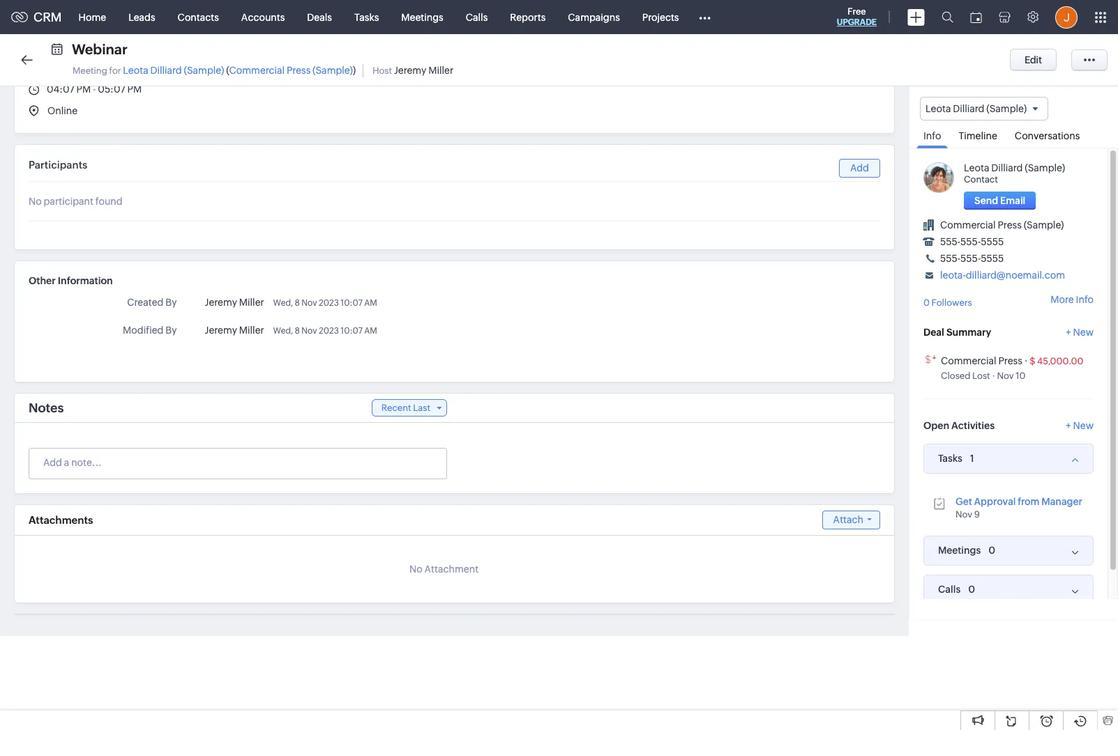 Task type: describe. For each thing, give the bounding box(es) containing it.
tasks link
[[343, 0, 390, 34]]

jeremy for created by
[[205, 297, 237, 308]]

leota dilliard (sample)
[[926, 103, 1027, 114]]

0 for calls
[[968, 584, 975, 595]]

2 5555 from the top
[[981, 253, 1004, 264]]

conversations
[[1015, 131, 1080, 142]]

notes
[[29, 401, 64, 416]]

upgrade
[[837, 17, 877, 27]]

manager
[[1042, 496, 1082, 508]]

meetings link
[[390, 0, 455, 34]]

participants
[[29, 159, 87, 171]]

campaigns link
[[557, 0, 631, 34]]

(sample) left the ( on the top
[[184, 65, 224, 76]]

1 5555 from the top
[[981, 237, 1004, 248]]

0 horizontal spatial leota dilliard (sample) link
[[123, 65, 224, 76]]

profile element
[[1047, 0, 1086, 34]]

reports link
[[499, 0, 557, 34]]

Add a note... field
[[29, 456, 446, 470]]

(
[[226, 65, 229, 76]]

05:07
[[98, 84, 125, 95]]

0 vertical spatial jeremy
[[394, 65, 426, 76]]

search element
[[933, 0, 962, 34]]

45,000.00
[[1037, 356, 1083, 367]]

wed, for created by
[[273, 299, 293, 308]]

nov inside commercial press · $ 45,000.00 closed lost · nov 10
[[997, 371, 1014, 381]]

0 vertical spatial commercial
[[229, 65, 285, 76]]

1 vertical spatial calls
[[938, 585, 961, 596]]

information
[[58, 276, 113, 287]]

am for created by
[[364, 299, 377, 308]]

0 followers
[[923, 298, 972, 308]]

calendar image
[[970, 12, 982, 23]]

recent
[[381, 403, 411, 414]]

more info link
[[1051, 295, 1094, 306]]

attachment
[[424, 564, 479, 575]]

no for no attachment
[[409, 564, 422, 575]]

created by
[[127, 297, 177, 308]]

deals
[[307, 12, 332, 23]]

info link
[[916, 121, 948, 149]]

conversations link
[[1008, 121, 1087, 148]]

contact
[[964, 175, 998, 185]]

webinar
[[72, 41, 128, 57]]

free upgrade
[[837, 6, 877, 27]]

press for commercial press (sample)
[[998, 220, 1022, 231]]

home
[[79, 12, 106, 23]]

commercial for commercial press · $ 45,000.00 closed lost · nov 10
[[941, 355, 996, 367]]

open activities
[[923, 420, 995, 432]]

more
[[1051, 295, 1074, 306]]

last
[[413, 403, 430, 414]]

crm
[[33, 10, 62, 24]]

deals link
[[296, 0, 343, 34]]

1 horizontal spatial tasks
[[938, 453, 962, 465]]

(sample) for leota dilliard (sample)
[[986, 103, 1027, 114]]

1
[[970, 453, 974, 464]]

add
[[850, 163, 869, 174]]

accounts
[[241, 12, 285, 23]]

no attachment
[[409, 564, 479, 575]]

meeting for leota dilliard (sample) ( commercial press (sample) )
[[73, 65, 356, 76]]

closed
[[941, 371, 970, 381]]

host
[[372, 66, 392, 76]]

created
[[127, 297, 164, 308]]

get approval from manager link
[[956, 496, 1082, 508]]

get
[[956, 496, 972, 508]]

leota for leota dilliard (sample)
[[926, 103, 951, 114]]

dilliard@noemail.com
[[966, 270, 1065, 281]]

open
[[923, 420, 949, 432]]

modified
[[123, 325, 164, 336]]

timeline
[[959, 131, 997, 142]]

profile image
[[1055, 6, 1078, 28]]

meeting
[[73, 66, 107, 76]]

calls link
[[455, 0, 499, 34]]

home link
[[67, 0, 117, 34]]

0 vertical spatial meetings
[[401, 12, 443, 23]]

deal summary
[[923, 327, 991, 338]]

8 for modified by
[[295, 326, 300, 336]]

0 vertical spatial ·
[[1024, 355, 1028, 367]]

dilliard for leota dilliard (sample)
[[953, 103, 984, 114]]

create menu element
[[899, 0, 933, 34]]

crm link
[[11, 10, 62, 24]]

0 horizontal spatial leota
[[123, 65, 148, 76]]

summary
[[946, 327, 991, 338]]

miller for created by
[[239, 297, 264, 308]]

found
[[95, 196, 123, 207]]

)
[[353, 65, 356, 76]]

other information
[[29, 276, 113, 287]]

jeremy miller for created by
[[205, 297, 264, 308]]

get approval from manager nov 9
[[956, 496, 1082, 520]]

lost
[[972, 371, 990, 381]]

no for no participant found
[[29, 196, 42, 207]]

from
[[1018, 496, 1040, 508]]

more info
[[1051, 295, 1094, 306]]

dilliard for leota dilliard (sample) contact
[[991, 163, 1023, 174]]

online
[[47, 105, 78, 116]]

Leota Dilliard (Sample) field
[[920, 97, 1048, 121]]

reports
[[510, 12, 546, 23]]

attachments
[[29, 515, 93, 527]]

(sample) for leota dilliard (sample) contact
[[1025, 163, 1065, 174]]

by for created by
[[165, 297, 177, 308]]

attach
[[833, 515, 863, 526]]

2 pm from the left
[[127, 84, 142, 95]]

0 vertical spatial commercial press (sample) link
[[229, 65, 353, 76]]

by for modified by
[[165, 325, 177, 336]]

1 + from the top
[[1066, 327, 1071, 338]]

recent last
[[381, 403, 430, 414]]

projects
[[642, 12, 679, 23]]

projects link
[[631, 0, 690, 34]]

attach link
[[822, 511, 880, 530]]

search image
[[942, 11, 953, 23]]

-
[[93, 84, 96, 95]]

2 new from the top
[[1073, 420, 1094, 432]]



Task type: locate. For each thing, give the bounding box(es) containing it.
meetings up host jeremy miller
[[401, 12, 443, 23]]

(sample) inside the leota dilliard (sample) contact
[[1025, 163, 1065, 174]]

1 vertical spatial miller
[[239, 297, 264, 308]]

0 vertical spatial leota dilliard (sample) link
[[123, 65, 224, 76]]

modified by
[[123, 325, 177, 336]]

(sample) inside field
[[986, 103, 1027, 114]]

2023 for modified by
[[319, 326, 339, 336]]

commercial press (sample) link down "accounts" on the top
[[229, 65, 353, 76]]

2 horizontal spatial leota
[[964, 163, 989, 174]]

1 horizontal spatial leota
[[926, 103, 951, 114]]

commercial up lost
[[941, 355, 996, 367]]

tasks right deals
[[354, 12, 379, 23]]

1 horizontal spatial pm
[[127, 84, 142, 95]]

contacts
[[178, 12, 219, 23]]

1 horizontal spatial calls
[[938, 585, 961, 596]]

1 vertical spatial new
[[1073, 420, 1094, 432]]

timeline link
[[952, 121, 1004, 148]]

2 8 from the top
[[295, 326, 300, 336]]

0 vertical spatial no
[[29, 196, 42, 207]]

8
[[295, 299, 300, 308], [295, 326, 300, 336]]

wed, for modified by
[[273, 326, 293, 336]]

press left )
[[287, 65, 311, 76]]

commercial press (sample) link up leota-dilliard@noemail.com link
[[940, 220, 1064, 231]]

leota for leota dilliard (sample) contact
[[964, 163, 989, 174]]

0 vertical spatial wed,
[[273, 299, 293, 308]]

wed,
[[273, 299, 293, 308], [273, 326, 293, 336]]

pm left -
[[76, 84, 91, 95]]

2023
[[319, 299, 339, 308], [319, 326, 339, 336]]

2 horizontal spatial 0
[[989, 545, 995, 556]]

(sample) for commercial press (sample)
[[1024, 220, 1064, 231]]

free
[[848, 6, 866, 17]]

info left timeline
[[923, 131, 941, 142]]

1 horizontal spatial meetings
[[938, 546, 981, 557]]

1 10:07 from the top
[[341, 299, 363, 308]]

0 vertical spatial am
[[364, 299, 377, 308]]

leota-dilliard@noemail.com
[[940, 270, 1065, 281]]

2 jeremy miller from the top
[[205, 325, 264, 336]]

commercial down accounts "link"
[[229, 65, 285, 76]]

leota
[[123, 65, 148, 76], [926, 103, 951, 114], [964, 163, 989, 174]]

1 vertical spatial 8
[[295, 326, 300, 336]]

1 vertical spatial leota
[[926, 103, 951, 114]]

1 horizontal spatial info
[[1076, 295, 1094, 306]]

0 vertical spatial new
[[1073, 327, 1094, 338]]

+ new
[[1066, 327, 1094, 338], [1066, 420, 1094, 432]]

campaigns
[[568, 12, 620, 23]]

dilliard inside the leota dilliard (sample) contact
[[991, 163, 1023, 174]]

commercial press (sample) link
[[229, 65, 353, 76], [940, 220, 1064, 231]]

am
[[364, 299, 377, 308], [364, 326, 377, 336]]

1 vertical spatial jeremy miller
[[205, 325, 264, 336]]

deal
[[923, 327, 944, 338]]

1 pm from the left
[[76, 84, 91, 95]]

create menu image
[[907, 9, 925, 25]]

2 555-555-5555 from the top
[[940, 253, 1004, 264]]

1 vertical spatial commercial press (sample) link
[[940, 220, 1064, 231]]

1 vertical spatial tasks
[[938, 453, 962, 465]]

wed, 8 nov 2023 10:07 am for created by
[[273, 299, 377, 308]]

followers
[[932, 298, 972, 308]]

commercial press (sample)
[[940, 220, 1064, 231]]

1 horizontal spatial commercial press (sample) link
[[940, 220, 1064, 231]]

2 vertical spatial miller
[[239, 325, 264, 336]]

8 for created by
[[295, 299, 300, 308]]

(sample) up the timeline link
[[986, 103, 1027, 114]]

2 vertical spatial jeremy
[[205, 325, 237, 336]]

(sample) up dilliard@noemail.com
[[1024, 220, 1064, 231]]

press inside commercial press · $ 45,000.00 closed lost · nov 10
[[998, 355, 1022, 367]]

tasks
[[354, 12, 379, 23], [938, 453, 962, 465]]

0 vertical spatial 555-555-5555
[[940, 237, 1004, 248]]

leota dilliard (sample) link left the ( on the top
[[123, 65, 224, 76]]

1 vertical spatial wed, 8 nov 2023 10:07 am
[[273, 326, 377, 336]]

10:07 for modified by
[[341, 326, 363, 336]]

miller for modified by
[[239, 325, 264, 336]]

2 10:07 from the top
[[341, 326, 363, 336]]

2 wed, 8 nov 2023 10:07 am from the top
[[273, 326, 377, 336]]

0 for meetings
[[989, 545, 995, 556]]

1 am from the top
[[364, 299, 377, 308]]

2 vertical spatial 0
[[968, 584, 975, 595]]

new down 45,000.00
[[1073, 420, 1094, 432]]

accounts link
[[230, 0, 296, 34]]

2 vertical spatial commercial
[[941, 355, 996, 367]]

leota-
[[940, 270, 966, 281]]

0 vertical spatial + new
[[1066, 327, 1094, 338]]

1 wed, 8 nov 2023 10:07 am from the top
[[273, 299, 377, 308]]

1 vertical spatial meetings
[[938, 546, 981, 557]]

commercial press · $ 45,000.00 closed lost · nov 10
[[941, 355, 1083, 381]]

calls
[[466, 12, 488, 23], [938, 585, 961, 596]]

commercial for commercial press (sample)
[[940, 220, 996, 231]]

0 vertical spatial 5555
[[981, 237, 1004, 248]]

other
[[29, 276, 56, 287]]

1 horizontal spatial ·
[[1024, 355, 1028, 367]]

1 vertical spatial am
[[364, 326, 377, 336]]

555-555-5555 up leota-
[[940, 253, 1004, 264]]

1 by from the top
[[165, 297, 177, 308]]

meetings
[[401, 12, 443, 23], [938, 546, 981, 557]]

10
[[1016, 371, 1026, 381]]

1 vertical spatial commercial
[[940, 220, 996, 231]]

1 vertical spatial 10:07
[[341, 326, 363, 336]]

leota right for
[[123, 65, 148, 76]]

+ down 45,000.00
[[1066, 420, 1071, 432]]

press for commercial press · $ 45,000.00 closed lost · nov 10
[[998, 355, 1022, 367]]

Other Modules field
[[690, 6, 720, 28]]

for
[[109, 66, 121, 76]]

1 vertical spatial info
[[1076, 295, 1094, 306]]

0 vertical spatial by
[[165, 297, 177, 308]]

·
[[1024, 355, 1028, 367], [992, 371, 995, 381]]

0 horizontal spatial tasks
[[354, 12, 379, 23]]

1 vertical spatial 5555
[[981, 253, 1004, 264]]

1 vertical spatial no
[[409, 564, 422, 575]]

+ new down 45,000.00
[[1066, 420, 1094, 432]]

commercial inside commercial press · $ 45,000.00 closed lost · nov 10
[[941, 355, 996, 367]]

(sample) left host on the top of page
[[313, 65, 353, 76]]

nov inside get approval from manager nov 9
[[956, 510, 972, 520]]

9
[[974, 510, 980, 520]]

555-555-5555 down commercial press (sample)
[[940, 237, 1004, 248]]

new
[[1073, 327, 1094, 338], [1073, 420, 1094, 432]]

1 vertical spatial wed,
[[273, 326, 293, 336]]

0 vertical spatial 10:07
[[341, 299, 363, 308]]

press up dilliard@noemail.com
[[998, 220, 1022, 231]]

2 + new from the top
[[1066, 420, 1094, 432]]

2 by from the top
[[165, 325, 177, 336]]

leads
[[128, 12, 155, 23]]

no participant found
[[29, 196, 123, 207]]

· left $ on the right of the page
[[1024, 355, 1028, 367]]

1 vertical spatial +
[[1066, 420, 1071, 432]]

leota up contact in the top of the page
[[964, 163, 989, 174]]

(sample) down the conversations
[[1025, 163, 1065, 174]]

5555
[[981, 237, 1004, 248], [981, 253, 1004, 264]]

0 horizontal spatial ·
[[992, 371, 995, 381]]

5555 down commercial press (sample)
[[981, 237, 1004, 248]]

1 555-555-5555 from the top
[[940, 237, 1004, 248]]

0 vertical spatial miller
[[428, 65, 453, 76]]

info right more
[[1076, 295, 1094, 306]]

2 vertical spatial press
[[998, 355, 1022, 367]]

approval
[[974, 496, 1016, 508]]

participant
[[44, 196, 93, 207]]

1 vertical spatial press
[[998, 220, 1022, 231]]

1 vertical spatial 2023
[[319, 326, 339, 336]]

2 + from the top
[[1066, 420, 1071, 432]]

info
[[923, 131, 941, 142], [1076, 295, 1094, 306]]

2 vertical spatial dilliard
[[991, 163, 1023, 174]]

commercial press link
[[941, 355, 1022, 367]]

add link
[[839, 159, 880, 178]]

dilliard right for
[[150, 65, 182, 76]]

0 vertical spatial wed, 8 nov 2023 10:07 am
[[273, 299, 377, 308]]

0 vertical spatial leota
[[123, 65, 148, 76]]

by right modified
[[165, 325, 177, 336]]

5555 up leota-dilliard@noemail.com link
[[981, 253, 1004, 264]]

1 2023 from the top
[[319, 299, 339, 308]]

0 vertical spatial calls
[[466, 12, 488, 23]]

1 new from the top
[[1073, 327, 1094, 338]]

0 vertical spatial tasks
[[354, 12, 379, 23]]

0 vertical spatial dilliard
[[150, 65, 182, 76]]

1 wed, from the top
[[273, 299, 293, 308]]

dilliard inside leota dilliard (sample) field
[[953, 103, 984, 114]]

leads link
[[117, 0, 166, 34]]

jeremy miller
[[205, 297, 264, 308], [205, 325, 264, 336]]

leota dilliard (sample) contact
[[964, 163, 1065, 185]]

0 horizontal spatial commercial press (sample) link
[[229, 65, 353, 76]]

pm right 05:07
[[127, 84, 142, 95]]

info inside "link"
[[923, 131, 941, 142]]

04:07
[[47, 84, 74, 95]]

0 horizontal spatial no
[[29, 196, 42, 207]]

1 + new from the top
[[1066, 327, 1094, 338]]

1 8 from the top
[[295, 299, 300, 308]]

leota-dilliard@noemail.com link
[[940, 270, 1065, 281]]

wed, 8 nov 2023 10:07 am for modified by
[[273, 326, 377, 336]]

1 vertical spatial + new
[[1066, 420, 1094, 432]]

by
[[165, 297, 177, 308], [165, 325, 177, 336]]

leota up info "link"
[[926, 103, 951, 114]]

$
[[1030, 356, 1035, 367]]

555-
[[940, 237, 961, 248], [961, 237, 981, 248], [940, 253, 961, 264], [961, 253, 981, 264]]

0 vertical spatial jeremy miller
[[205, 297, 264, 308]]

no left participant
[[29, 196, 42, 207]]

1 horizontal spatial leota dilliard (sample) link
[[964, 163, 1065, 174]]

1 jeremy miller from the top
[[205, 297, 264, 308]]

1 vertical spatial 555-555-5555
[[940, 253, 1004, 264]]

2 horizontal spatial dilliard
[[991, 163, 1023, 174]]

activities
[[951, 420, 995, 432]]

new down more info
[[1073, 327, 1094, 338]]

2023 for created by
[[319, 299, 339, 308]]

0 horizontal spatial calls
[[466, 12, 488, 23]]

0 horizontal spatial 0
[[923, 298, 930, 308]]

tasks left '1'
[[938, 453, 962, 465]]

1 vertical spatial 0
[[989, 545, 995, 556]]

0 horizontal spatial meetings
[[401, 12, 443, 23]]

jeremy miller for modified by
[[205, 325, 264, 336]]

555-555-5555
[[940, 237, 1004, 248], [940, 253, 1004, 264]]

1 vertical spatial ·
[[992, 371, 995, 381]]

+ up 45,000.00
[[1066, 327, 1071, 338]]

host jeremy miller
[[372, 65, 453, 76]]

0 vertical spatial 8
[[295, 299, 300, 308]]

1 vertical spatial by
[[165, 325, 177, 336]]

10:07 for created by
[[341, 299, 363, 308]]

0 vertical spatial 2023
[[319, 299, 339, 308]]

press up 10
[[998, 355, 1022, 367]]

0 vertical spatial info
[[923, 131, 941, 142]]

0 vertical spatial 0
[[923, 298, 930, 308]]

press
[[287, 65, 311, 76], [998, 220, 1022, 231], [998, 355, 1022, 367]]

+
[[1066, 327, 1071, 338], [1066, 420, 1071, 432]]

None button
[[1010, 49, 1057, 71], [964, 192, 1036, 210], [1010, 49, 1057, 71], [964, 192, 1036, 210]]

miller
[[428, 65, 453, 76], [239, 297, 264, 308], [239, 325, 264, 336]]

1 vertical spatial leota dilliard (sample) link
[[964, 163, 1065, 174]]

leota dilliard (sample) link up contact in the top of the page
[[964, 163, 1065, 174]]

am for modified by
[[364, 326, 377, 336]]

1 horizontal spatial dilliard
[[953, 103, 984, 114]]

0 vertical spatial +
[[1066, 327, 1071, 338]]

2 2023 from the top
[[319, 326, 339, 336]]

+ new down more info
[[1066, 327, 1094, 338]]

jeremy for modified by
[[205, 325, 237, 336]]

0 vertical spatial press
[[287, 65, 311, 76]]

meetings down 9
[[938, 546, 981, 557]]

0 horizontal spatial pm
[[76, 84, 91, 95]]

commercial
[[229, 65, 285, 76], [940, 220, 996, 231], [941, 355, 996, 367]]

· right lost
[[992, 371, 995, 381]]

commercial down contact in the top of the page
[[940, 220, 996, 231]]

1 vertical spatial jeremy
[[205, 297, 237, 308]]

dilliard up the timeline link
[[953, 103, 984, 114]]

04:07 pm - 05:07 pm
[[47, 84, 142, 95]]

2 am from the top
[[364, 326, 377, 336]]

no left attachment
[[409, 564, 422, 575]]

1 horizontal spatial 0
[[968, 584, 975, 595]]

+ new link
[[1066, 327, 1094, 345]]

by right created
[[165, 297, 177, 308]]

jeremy
[[394, 65, 426, 76], [205, 297, 237, 308], [205, 325, 237, 336]]

contacts link
[[166, 0, 230, 34]]

2 wed, from the top
[[273, 326, 293, 336]]

leota inside the leota dilliard (sample) contact
[[964, 163, 989, 174]]

1 vertical spatial dilliard
[[953, 103, 984, 114]]

leota inside leota dilliard (sample) field
[[926, 103, 951, 114]]

leota dilliard (sample) link
[[123, 65, 224, 76], [964, 163, 1065, 174]]

2 vertical spatial leota
[[964, 163, 989, 174]]

10:07
[[341, 299, 363, 308], [341, 326, 363, 336]]

0 horizontal spatial info
[[923, 131, 941, 142]]

1 horizontal spatial no
[[409, 564, 422, 575]]

0 horizontal spatial dilliard
[[150, 65, 182, 76]]

dilliard up contact in the top of the page
[[991, 163, 1023, 174]]



Task type: vqa. For each thing, say whether or not it's contained in the screenshot.
Reports link
yes



